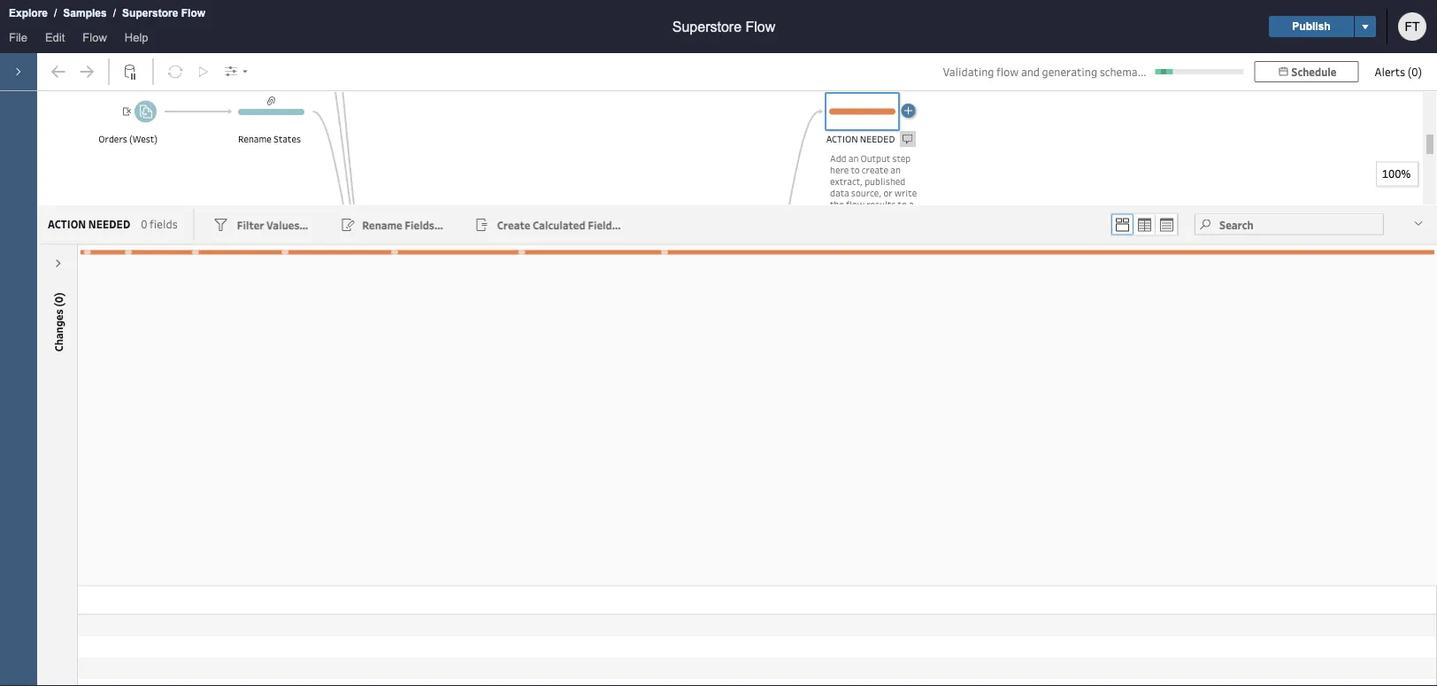 Task type: describe. For each thing, give the bounding box(es) containing it.
ft button
[[1399, 12, 1427, 41]]

schema…
[[1100, 64, 1147, 79]]

learn
[[885, 209, 907, 222]]

samples link
[[62, 4, 108, 22]]

file button
[[0, 27, 36, 53]]

(0) for changes (0)
[[51, 293, 66, 307]]

explore / samples / superstore flow
[[9, 7, 205, 19]]

explore
[[9, 7, 48, 19]]

publish button
[[1269, 16, 1354, 37]]

1 horizontal spatial action
[[827, 133, 858, 145]]

schedule button
[[1255, 61, 1359, 82]]

1 vertical spatial action needed
[[48, 217, 130, 231]]

edit button
[[36, 27, 74, 53]]

the
[[830, 198, 844, 210]]

rename states
[[238, 133, 301, 145]]

flow inside the add an output step here to create an extract, published data source, or write the flow results to a database. to learn more, see tabsoft.co/prepsamp
[[846, 198, 865, 210]]

0 horizontal spatial an
[[849, 152, 859, 164]]

to
[[874, 209, 883, 222]]

add
[[830, 152, 847, 164]]

flow inside "popup button"
[[83, 31, 107, 44]]

0 vertical spatial needed
[[860, 133, 895, 145]]

0 fields
[[141, 217, 178, 232]]

results
[[867, 198, 896, 210]]

output
[[861, 152, 891, 164]]

states
[[274, 133, 301, 145]]

here
[[830, 163, 849, 176]]

validating flow and generating schema…
[[943, 64, 1147, 79]]

0 vertical spatial flow
[[997, 64, 1019, 79]]

superstore flow
[[673, 19, 776, 35]]

2 horizontal spatial flow
[[746, 19, 776, 35]]

flow button
[[74, 27, 116, 53]]

1 / from the left
[[54, 7, 57, 19]]

data
[[830, 186, 850, 199]]

a
[[909, 198, 914, 210]]

1 horizontal spatial to
[[898, 198, 907, 210]]

generating
[[1042, 64, 1098, 79]]

orders (west)
[[99, 133, 158, 145]]

tabsoft.co/prepsamp
[[830, 232, 919, 245]]

step
[[893, 152, 911, 164]]

1 vertical spatial needed
[[88, 217, 130, 231]]

fields
[[150, 217, 178, 232]]

rename
[[238, 133, 272, 145]]



Task type: vqa. For each thing, say whether or not it's contained in the screenshot.
navigation
no



Task type: locate. For each thing, give the bounding box(es) containing it.
changes (0)
[[51, 293, 66, 352]]

1 vertical spatial to
[[898, 198, 907, 210]]

/
[[54, 7, 57, 19], [113, 7, 116, 19]]

0 horizontal spatial /
[[54, 7, 57, 19]]

0
[[141, 217, 147, 232]]

1 horizontal spatial (0)
[[1408, 64, 1423, 79]]

to right here
[[851, 163, 860, 176]]

help
[[125, 31, 148, 44]]

ft
[[1405, 19, 1420, 33]]

(0) for alerts (0)
[[1408, 64, 1423, 79]]

0 vertical spatial action needed
[[827, 133, 895, 145]]

schedule
[[1292, 65, 1337, 79]]

orders
[[99, 133, 127, 145]]

extract,
[[830, 175, 863, 187]]

0 horizontal spatial (0)
[[51, 293, 66, 307]]

an right add
[[849, 152, 859, 164]]

1 vertical spatial (0)
[[51, 293, 66, 307]]

option group
[[1111, 213, 1179, 236]]

action
[[827, 133, 858, 145], [48, 217, 86, 231]]

/ up edit on the left top of the page
[[54, 7, 57, 19]]

to
[[851, 163, 860, 176], [898, 198, 907, 210]]

(west)
[[129, 133, 158, 145]]

action needed up output
[[827, 133, 895, 145]]

needed up output
[[860, 133, 895, 145]]

or
[[884, 186, 893, 199]]

published
[[865, 175, 906, 187]]

alerts
[[1375, 64, 1406, 79]]

more,
[[830, 221, 855, 233]]

1 horizontal spatial needed
[[860, 133, 895, 145]]

needed left 0
[[88, 217, 130, 231]]

source,
[[851, 186, 882, 199]]

needed
[[860, 133, 895, 145], [88, 217, 130, 231]]

write
[[895, 186, 917, 199]]

0 horizontal spatial action needed
[[48, 217, 130, 231]]

1 horizontal spatial an
[[891, 163, 901, 176]]

create
[[862, 163, 889, 176]]

help button
[[116, 27, 157, 53]]

an
[[849, 152, 859, 164], [891, 163, 901, 176]]

flow
[[997, 64, 1019, 79], [846, 198, 865, 210]]

/ right samples
[[113, 7, 116, 19]]

0 vertical spatial action
[[827, 133, 858, 145]]

None radio
[[1134, 214, 1156, 235]]

to left a
[[898, 198, 907, 210]]

add an output step here to create an extract, published data source, or write the flow results to a database. to learn more, see tabsoft.co/prepsamp
[[830, 152, 919, 245]]

action needed
[[827, 133, 895, 145], [48, 217, 130, 231]]

1 horizontal spatial /
[[113, 7, 116, 19]]

2 / from the left
[[113, 7, 116, 19]]

database.
[[830, 209, 872, 222]]

flow right the in the top right of the page
[[846, 198, 865, 210]]

superstore
[[122, 7, 178, 19], [673, 19, 742, 35]]

0 horizontal spatial needed
[[88, 217, 130, 231]]

flow left and
[[997, 64, 1019, 79]]

explore link
[[8, 4, 49, 22]]

changes
[[51, 309, 66, 352]]

action left 0
[[48, 217, 86, 231]]

publish
[[1293, 20, 1331, 32]]

1 vertical spatial flow
[[846, 198, 865, 210]]

(0) up changes
[[51, 293, 66, 307]]

alerts (0)
[[1375, 64, 1423, 79]]

superstore flow link
[[121, 4, 206, 22]]

0 vertical spatial (0)
[[1408, 64, 1423, 79]]

validating
[[943, 64, 995, 79]]

(0) right alerts
[[1408, 64, 1423, 79]]

1 vertical spatial action
[[48, 217, 86, 231]]

0 horizontal spatial superstore
[[122, 7, 178, 19]]

1 horizontal spatial flow
[[997, 64, 1019, 79]]

and
[[1022, 64, 1040, 79]]

0 horizontal spatial flow
[[846, 198, 865, 210]]

file
[[9, 31, 27, 44]]

None radio
[[1112, 214, 1134, 235], [1156, 214, 1178, 235], [1112, 214, 1134, 235], [1156, 214, 1178, 235]]

1 horizontal spatial superstore
[[673, 19, 742, 35]]

(0)
[[1408, 64, 1423, 79], [51, 293, 66, 307]]

see
[[857, 221, 871, 233]]

0 vertical spatial to
[[851, 163, 860, 176]]

0 horizontal spatial action
[[48, 217, 86, 231]]

an right create
[[891, 163, 901, 176]]

1 horizontal spatial action needed
[[827, 133, 895, 145]]

action up add
[[827, 133, 858, 145]]

flow
[[181, 7, 205, 19], [746, 19, 776, 35], [83, 31, 107, 44]]

1 horizontal spatial flow
[[181, 7, 205, 19]]

0 horizontal spatial flow
[[83, 31, 107, 44]]

edit
[[45, 31, 65, 44]]

Search text field
[[1195, 214, 1385, 235]]

0 horizontal spatial to
[[851, 163, 860, 176]]

action needed left 0
[[48, 217, 130, 231]]

samples
[[63, 7, 107, 19]]



